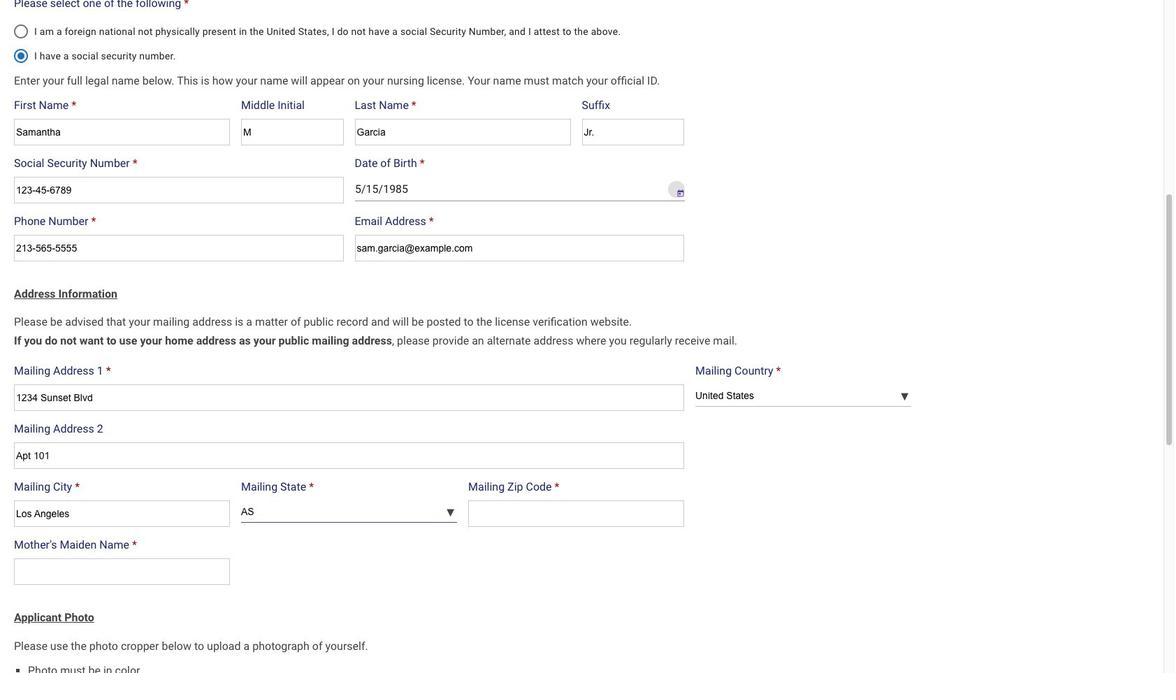 Task type: describe. For each thing, give the bounding box(es) containing it.
Format: 111-111-1111 text field
[[14, 235, 344, 261]]

Format: 111-11-1111 text field
[[14, 177, 344, 203]]



Task type: vqa. For each thing, say whether or not it's contained in the screenshot.
field
yes



Task type: locate. For each thing, give the bounding box(es) containing it.
option group
[[6, 15, 691, 72]]

None text field
[[14, 118, 230, 145], [241, 118, 344, 145], [355, 118, 571, 145], [468, 501, 684, 527], [14, 559, 230, 585], [14, 118, 230, 145], [241, 118, 344, 145], [355, 118, 571, 145], [468, 501, 684, 527], [14, 559, 230, 585]]

None text field
[[582, 118, 684, 145], [355, 235, 684, 261], [14, 384, 684, 411], [14, 442, 684, 469], [14, 501, 230, 527], [582, 118, 684, 145], [355, 235, 684, 261], [14, 384, 684, 411], [14, 442, 684, 469], [14, 501, 230, 527]]

None field
[[355, 177, 665, 201]]



